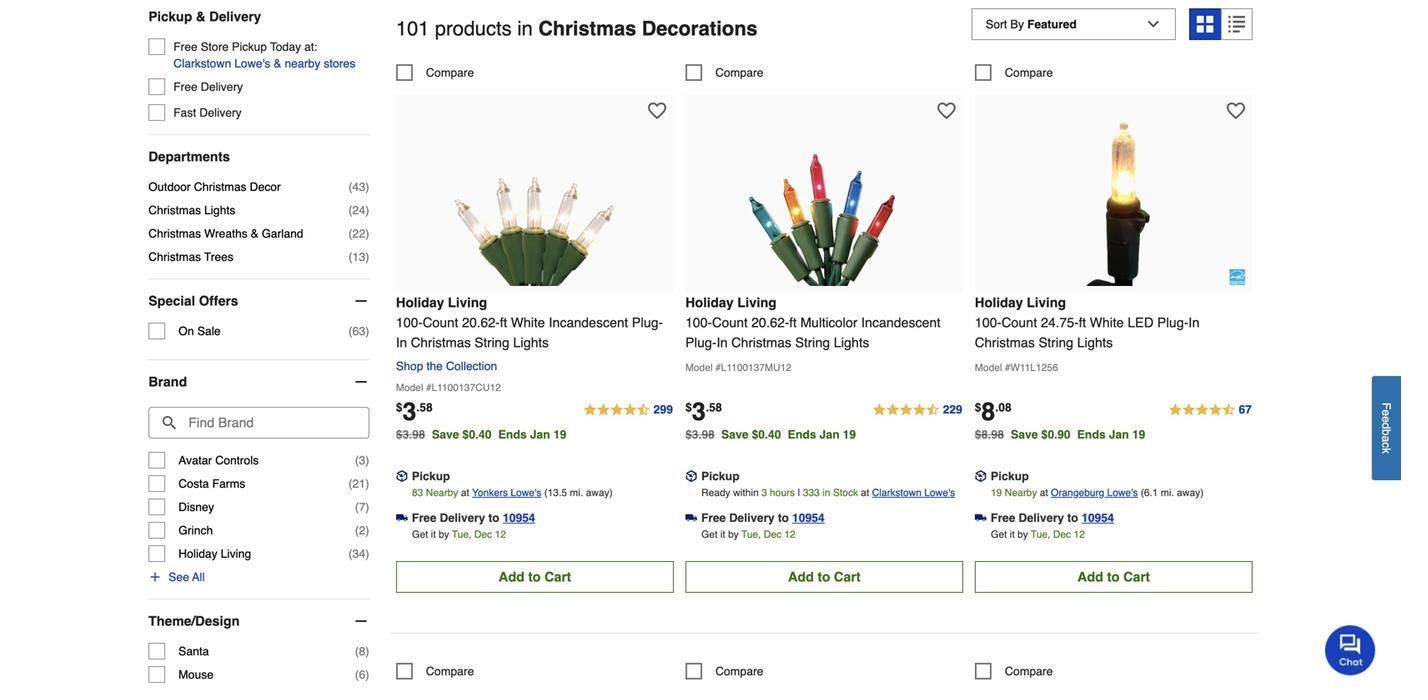 Task type: describe. For each thing, give the bounding box(es) containing it.
compare for 5013274385 element
[[1005, 66, 1053, 79]]

10954 for yonkers lowe's
[[503, 511, 535, 525]]

minus image for theme/design
[[353, 613, 369, 630]]

holiday living 100-count 20.62-ft multicolor incandescent plug-in christmas string lights image
[[733, 102, 916, 286]]

( 13 )
[[349, 250, 369, 264]]

white for incandescent
[[511, 315, 545, 330]]

christmas wreaths & garland
[[148, 227, 303, 240]]

stores
[[324, 57, 356, 70]]

) for ( 3 )
[[365, 454, 369, 467]]

( 34 )
[[349, 547, 369, 561]]

lights for holiday living 100-count 24.75-ft white led plug-in christmas string lights
[[1077, 335, 1113, 350]]

hours
[[770, 487, 795, 499]]

truck filled image for ready within
[[686, 512, 697, 524]]

ready within 3 hours | 333 in stock at clarkstown lowe's
[[702, 487, 955, 499]]

shop the collection
[[396, 359, 497, 373]]

truck filled image for 83 nearby
[[396, 512, 408, 524]]

pickup up clarkstown lowe's & nearby stores "button" in the left top of the page
[[232, 40, 267, 53]]

( 21 )
[[349, 477, 369, 491]]

decor
[[250, 180, 281, 194]]

7
[[359, 501, 365, 514]]

grinch
[[179, 524, 213, 537]]

) for ( 34 )
[[365, 547, 369, 561]]

store
[[201, 40, 229, 53]]

at:
[[304, 40, 317, 53]]

holiday living 100-count 24.75-ft white led plug-in christmas string lights
[[975, 295, 1200, 350]]

) for ( 24 )
[[365, 204, 369, 217]]

0 horizontal spatial model
[[396, 382, 423, 394]]

100- for 100-count 20.62-ft white incandescent plug- in christmas string lights
[[396, 315, 423, 330]]

chat invite button image
[[1326, 625, 1376, 676]]

mouse
[[179, 668, 214, 682]]

sale
[[197, 325, 221, 338]]

count for 100-count 20.62-ft white incandescent plug- in christmas string lights
[[423, 315, 458, 330]]

1 horizontal spatial in
[[823, 487, 831, 499]]

christmas inside holiday living 100-count 24.75-ft white led plug-in christmas string lights
[[975, 335, 1035, 350]]

1001813154 element
[[686, 64, 764, 81]]

) for ( 63 )
[[365, 325, 369, 338]]

christmas trees
[[148, 250, 234, 264]]

holiday for 100-count 20.62-ft white incandescent plug- in christmas string lights
[[396, 295, 444, 310]]

$3.98 for 229
[[686, 428, 715, 441]]

clarkstown lowe's & nearby stores button
[[174, 55, 356, 72]]

10954 for clarkstown lowe's
[[792, 511, 825, 525]]

ft for 100-count 20.62-ft multicolor incandescent plug-in christmas string lights
[[789, 315, 797, 330]]

plug- for 100-count 20.62-ft white incandescent plug- in christmas string lights
[[632, 315, 663, 330]]

living for 100-count 20.62-ft white incandescent plug- in christmas string lights
[[448, 295, 487, 310]]

holiday living100-count 24.75-ft white led plug-in christmas string lights element
[[975, 94, 1253, 293]]

( for 43
[[349, 180, 353, 194]]

0 horizontal spatial in
[[517, 17, 533, 40]]

model # w11l1256
[[975, 362, 1058, 374]]

jan for 67
[[1109, 428, 1129, 441]]

free delivery to 10954 for 19 nearby
[[991, 511, 1114, 525]]

stock
[[833, 487, 858, 499]]

( 43 )
[[349, 180, 369, 194]]

free delivery to 10954 for 83 nearby
[[412, 511, 535, 525]]

10954 button for orangeburg lowe's
[[1082, 510, 1114, 526]]

20.62- for white
[[462, 315, 500, 330]]

holiday living 100-count 20.62-ft multicolor incandescent plug-in christmas string lights
[[686, 295, 941, 350]]

in for 100-count 24.75-ft white led plug-in christmas string lights
[[1189, 315, 1200, 330]]

delivery down yonkers
[[440, 511, 485, 525]]

plus image
[[148, 571, 162, 584]]

save for 299
[[432, 428, 459, 441]]

2 e from the top
[[1380, 416, 1394, 423]]

3 add to cart button from the left
[[975, 561, 1253, 593]]

.08
[[996, 401, 1012, 414]]

3 down shop
[[403, 397, 417, 426]]

24
[[353, 204, 365, 217]]

$8.98
[[975, 428, 1004, 441]]

67 button
[[1168, 400, 1253, 420]]

pickup image for ready within
[[686, 471, 697, 482]]

( for 22
[[349, 227, 353, 240]]

actual price $3.58 element for 299
[[396, 397, 433, 426]]

plug- for 100-count 20.62-ft multicolor incandescent plug-in christmas string lights
[[686, 335, 717, 350]]

save for 67
[[1011, 428, 1038, 441]]

22
[[353, 227, 365, 240]]

w11l1256
[[1011, 362, 1058, 374]]

83
[[412, 487, 423, 499]]

on
[[179, 325, 194, 338]]

nearby for 19 nearby
[[1005, 487, 1037, 499]]

outdoor christmas decor
[[148, 180, 281, 194]]

wreaths
[[204, 227, 248, 240]]

63
[[353, 325, 365, 338]]

( 3 )
[[355, 454, 369, 467]]

clarkstown lowe's button
[[872, 485, 955, 501]]

34
[[353, 547, 365, 561]]

christmas inside holiday living 100-count 20.62-ft multicolor incandescent plug-in christmas string lights
[[732, 335, 792, 350]]

clarkstown lowe's & nearby stores
[[174, 57, 356, 70]]

fast
[[174, 106, 196, 119]]

$ for 67
[[975, 401, 982, 414]]

model # l1100137mu12
[[686, 362, 792, 374]]

delivery down free delivery
[[199, 106, 242, 119]]

5014124849 element
[[686, 663, 764, 680]]

12 for 19 nearby
[[1074, 529, 1085, 540]]

$0.40 for 299
[[463, 428, 492, 441]]

add to cart for 3rd "add to cart" button
[[1078, 569, 1150, 585]]

) for ( 43 )
[[365, 180, 369, 194]]

model for 100-count 24.75-ft white led plug-in christmas string lights
[[975, 362, 1002, 374]]

free delivery
[[174, 80, 243, 93]]

at for 19 nearby
[[1040, 487, 1048, 499]]

6
[[359, 668, 365, 682]]

2 at from the left
[[861, 487, 870, 499]]

savings save $0.40 element for 299
[[432, 428, 573, 441]]

see all button
[[148, 569, 205, 586]]

ft for 100-count 20.62-ft white incandescent plug- in christmas string lights
[[500, 315, 507, 330]]

holiday for 100-count 20.62-ft multicolor incandescent plug-in christmas string lights
[[686, 295, 734, 310]]

holiday up the all at the bottom left
[[179, 547, 217, 561]]

299
[[654, 403, 673, 416]]

24.75-
[[1041, 315, 1079, 330]]

get for ready within
[[702, 529, 718, 540]]

offers
[[199, 293, 238, 309]]

christmas lights
[[148, 204, 235, 217]]

( 22 )
[[349, 227, 369, 240]]

1001813120 element
[[396, 64, 474, 81]]

lights for holiday living 100-count 20.62-ft multicolor incandescent plug-in christmas string lights
[[834, 335, 870, 350]]

dec for ready within
[[764, 529, 782, 540]]

f e e d b a c k
[[1380, 403, 1394, 454]]

( for 6
[[355, 668, 359, 682]]

$3.98 save $0.40 ends jan 19 for 299
[[396, 428, 567, 441]]

) for ( 13 )
[[365, 250, 369, 264]]

$ 3 .58 for 299
[[396, 397, 433, 426]]

jan for 229
[[820, 428, 840, 441]]

12 for 83 nearby
[[495, 529, 506, 540]]

yonkers lowe's button
[[472, 485, 542, 501]]

1 e from the top
[[1380, 410, 1394, 416]]

jan for 299
[[530, 428, 550, 441]]

( for 3
[[355, 454, 359, 467]]

l1100137mu12
[[721, 362, 792, 374]]

get it by tue, dec 12 for 19 nearby
[[991, 529, 1085, 540]]

# for holiday living 100-count 24.75-ft white led plug-in christmas string lights
[[1005, 362, 1011, 374]]

2
[[359, 524, 365, 537]]

d
[[1380, 423, 1394, 429]]

orangeburg lowe's button
[[1051, 485, 1138, 501]]

pickup image
[[396, 471, 408, 482]]

farms
[[212, 477, 245, 491]]

4.5 stars image for 229 button
[[872, 400, 963, 420]]

pickup & delivery
[[148, 9, 261, 24]]

see all
[[169, 571, 205, 584]]

pickup image for 19 nearby
[[975, 471, 987, 482]]

) for ( 2 )
[[365, 524, 369, 537]]

holiday living 100-count 20.62-ft white incandescent plug- in christmas string lights
[[396, 295, 663, 350]]

c
[[1380, 442, 1394, 448]]

plug- for 100-count 24.75-ft white led plug-in christmas string lights
[[1158, 315, 1189, 330]]

f
[[1380, 403, 1394, 410]]

away) for 19 nearby at orangeburg lowe's (6.1 mi. away)
[[1177, 487, 1204, 499]]

0 horizontal spatial &
[[196, 9, 206, 24]]

$ 8 .08
[[975, 397, 1012, 426]]

# for holiday living 100-count 20.62-ft multicolor incandescent plug-in christmas string lights
[[716, 362, 721, 374]]

10954 button for yonkers lowe's
[[503, 510, 535, 526]]

( 6 )
[[355, 668, 369, 682]]

(13.5
[[544, 487, 567, 499]]

3 left hours
[[762, 487, 767, 499]]

free up fast
[[174, 80, 198, 93]]

5013274385 element
[[975, 64, 1053, 81]]

by for 83 nearby
[[439, 529, 449, 540]]

delivery up the "fast delivery"
[[201, 80, 243, 93]]

get it by tue, dec 12 for ready within
[[702, 529, 796, 540]]

100- for 100-count 20.62-ft multicolor incandescent plug-in christmas string lights
[[686, 315, 712, 330]]

) for ( 21 )
[[365, 477, 369, 491]]

( for 2
[[355, 524, 359, 537]]

$8.98 save $0.90 ends jan 19
[[975, 428, 1146, 441]]

disney
[[179, 501, 214, 514]]

$3.98 save $0.40 ends jan 19 for 229
[[686, 428, 856, 441]]

departments
[[148, 149, 230, 164]]

orangeburg
[[1051, 487, 1105, 499]]

theme/design
[[148, 614, 240, 629]]

dec for 19 nearby
[[1053, 529, 1071, 540]]

avatar
[[179, 454, 212, 467]]

ends jan 19 element for 229
[[788, 428, 863, 441]]

savings save $0.40 element for 229
[[722, 428, 863, 441]]

holiday living
[[179, 547, 251, 561]]

) for ( 8 )
[[365, 645, 369, 658]]

garland
[[262, 227, 303, 240]]



Task type: locate. For each thing, give the bounding box(es) containing it.
0 horizontal spatial jan
[[530, 428, 550, 441]]

in for 100-count 20.62-ft white incandescent plug- in christmas string lights
[[396, 335, 407, 350]]

2 dec from the left
[[764, 529, 782, 540]]

$ left .08
[[975, 401, 982, 414]]

actual price $3.58 element
[[396, 397, 433, 426], [686, 397, 722, 426]]

jan up 19 nearby at orangeburg lowe's (6.1 mi. away)
[[1109, 428, 1129, 441]]

1 horizontal spatial nearby
[[1005, 487, 1037, 499]]

1 $ from the left
[[396, 401, 403, 414]]

1 horizontal spatial clarkstown
[[872, 487, 922, 499]]

count left 24.75-
[[1002, 315, 1037, 330]]

1 horizontal spatial pickup image
[[975, 471, 987, 482]]

8 for ( 8 )
[[359, 645, 365, 658]]

$ 3 .58 right 299 on the left of page
[[686, 397, 722, 426]]

dec down orangeburg
[[1053, 529, 1071, 540]]

free delivery to 10954 down orangeburg
[[991, 511, 1114, 525]]

3 save from the left
[[1011, 428, 1038, 441]]

b
[[1380, 429, 1394, 436]]

was price $8.98 element
[[975, 424, 1011, 441]]

$0.40 up hours
[[752, 428, 781, 441]]

2 horizontal spatial string
[[1039, 335, 1074, 350]]

( for 24
[[349, 204, 353, 217]]

1 horizontal spatial mi.
[[1161, 487, 1174, 499]]

living
[[448, 295, 487, 310], [738, 295, 777, 310], [1027, 295, 1066, 310], [221, 547, 251, 561]]

& for clarkstown lowe's & nearby stores
[[274, 57, 282, 70]]

1 20.62- from the left
[[462, 315, 500, 330]]

) for ( 22 )
[[365, 227, 369, 240]]

jan up ready within 3 hours | 333 in stock at clarkstown lowe's
[[820, 428, 840, 441]]

1 horizontal spatial incandescent
[[861, 315, 941, 330]]

1 horizontal spatial 10954
[[792, 511, 825, 525]]

0 horizontal spatial white
[[511, 315, 545, 330]]

nearby for 83 nearby
[[426, 487, 458, 499]]

special
[[148, 293, 195, 309]]

ends jan 19 element right '$0.90'
[[1077, 428, 1152, 441]]

1 horizontal spatial in
[[717, 335, 728, 350]]

2 truck filled image from the left
[[686, 512, 697, 524]]

12 down orangeburg
[[1074, 529, 1085, 540]]

was price $3.98 element
[[396, 424, 432, 441], [686, 424, 722, 441]]

19 up the (6.1
[[1133, 428, 1146, 441]]

add for first "add to cart" button
[[499, 569, 525, 585]]

mi. for (6.1
[[1161, 487, 1174, 499]]

holiday inside holiday living 100-count 20.62-ft white incandescent plug- in christmas string lights
[[396, 295, 444, 310]]

3 right 299 on the left of page
[[692, 397, 706, 426]]

3 up ( 21 )
[[359, 454, 365, 467]]

2 add to cart button from the left
[[686, 561, 963, 593]]

minus image inside special offers button
[[353, 293, 369, 310]]

0 horizontal spatial nearby
[[426, 487, 458, 499]]

2 tue, from the left
[[742, 529, 761, 540]]

8
[[982, 397, 996, 426], [359, 645, 365, 658]]

4.5 stars image
[[583, 400, 674, 420], [872, 400, 963, 420], [1168, 400, 1253, 420]]

2 minus image from the top
[[353, 374, 369, 390]]

was price $3.98 element for 299
[[396, 424, 432, 441]]

10 ) from the top
[[365, 547, 369, 561]]

tue, down 83 nearby at yonkers lowe's (13.5 mi. away)
[[452, 529, 472, 540]]

0 horizontal spatial .58
[[417, 401, 433, 414]]

lowe's inside "button"
[[235, 57, 271, 70]]

10954 button down 83 nearby at yonkers lowe's (13.5 mi. away)
[[503, 510, 535, 526]]

holiday up shop
[[396, 295, 444, 310]]

holiday living 100-count 20.62-ft white incandescent plug-in christmas string lights image
[[443, 102, 627, 286]]

1 mi. from the left
[[570, 487, 583, 499]]

see
[[169, 571, 189, 584]]

2 by from the left
[[728, 529, 739, 540]]

savings save $0.40 element up yonkers lowe's button
[[432, 428, 573, 441]]

100- inside holiday living 100-count 20.62-ft multicolor incandescent plug-in christmas string lights
[[686, 315, 712, 330]]

0 horizontal spatial was price $3.98 element
[[396, 424, 432, 441]]

compare inside 5014124625 element
[[1005, 665, 1053, 678]]

free down ready in the right of the page
[[701, 511, 726, 525]]

energy star qualified image
[[1230, 269, 1246, 286]]

2 add from the left
[[788, 569, 814, 585]]

in for 100-count 20.62-ft multicolor incandescent plug-in christmas string lights
[[717, 335, 728, 350]]

100- up model # w11l1256
[[975, 315, 1002, 330]]

2 vertical spatial minus image
[[353, 613, 369, 630]]

pickup image
[[686, 471, 697, 482], [975, 471, 987, 482]]

0 horizontal spatial count
[[423, 315, 458, 330]]

2 mi. from the left
[[1161, 487, 1174, 499]]

0 vertical spatial &
[[196, 9, 206, 24]]

count inside holiday living 100-count 20.62-ft white incandescent plug- in christmas string lights
[[423, 315, 458, 330]]

0 horizontal spatial in
[[396, 335, 407, 350]]

free for 83 nearby
[[412, 511, 437, 525]]

101 products in christmas decorations
[[396, 17, 758, 40]]

2 $3.98 from the left
[[686, 428, 715, 441]]

white inside holiday living 100-count 20.62-ft white incandescent plug- in christmas string lights
[[511, 315, 545, 330]]

in right 333
[[823, 487, 831, 499]]

it for 19 nearby
[[1010, 529, 1015, 540]]

1 horizontal spatial white
[[1090, 315, 1124, 330]]

string for holiday living 100-count 20.62-ft white incandescent plug- in christmas string lights
[[475, 335, 510, 350]]

within
[[733, 487, 759, 499]]

12
[[495, 529, 506, 540], [785, 529, 796, 540], [1074, 529, 1085, 540]]

actual price $8.08 element
[[975, 397, 1012, 426]]

) down '( 8 )'
[[365, 668, 369, 682]]

1 vertical spatial 8
[[359, 645, 365, 658]]

( 2 )
[[355, 524, 369, 537]]

delivery down the 'within'
[[729, 511, 775, 525]]

10954 button for clarkstown lowe's
[[792, 510, 825, 526]]

get it by tue, dec 12 down yonkers
[[412, 529, 506, 540]]

santa
[[179, 645, 209, 658]]

clarkstown right stock
[[872, 487, 922, 499]]

$ 3 .58
[[396, 397, 433, 426], [686, 397, 722, 426]]

( for 13
[[349, 250, 353, 264]]

white
[[511, 315, 545, 330], [1090, 315, 1124, 330]]

) up ( 13 )
[[365, 227, 369, 240]]

2 $3.98 save $0.40 ends jan 19 from the left
[[686, 428, 856, 441]]

add to cart for 2nd "add to cart" button from the right
[[788, 569, 861, 585]]

0 horizontal spatial plug-
[[632, 315, 663, 330]]

2 $ from the left
[[686, 401, 692, 414]]

ends jan 19 element
[[498, 428, 573, 441], [788, 428, 863, 441], [1077, 428, 1152, 441]]

0 vertical spatial in
[[517, 17, 533, 40]]

7 ) from the top
[[365, 477, 369, 491]]

minus image
[[353, 293, 369, 310], [353, 374, 369, 390], [353, 613, 369, 630]]

ft left led
[[1079, 315, 1086, 330]]

delivery
[[209, 9, 261, 24], [201, 80, 243, 93], [199, 106, 242, 119], [440, 511, 485, 525], [729, 511, 775, 525], [1019, 511, 1064, 525]]

2 ) from the top
[[365, 204, 369, 217]]

ft for 100-count 24.75-ft white led plug-in christmas string lights
[[1079, 315, 1086, 330]]

3 ) from the top
[[365, 227, 369, 240]]

& up 'store'
[[196, 9, 206, 24]]

229
[[943, 403, 963, 416]]

100- up model # l1100137mu12
[[686, 315, 712, 330]]

Find Brand text field
[[148, 407, 369, 439]]

43
[[353, 180, 365, 194]]

1 incandescent from the left
[[549, 315, 628, 330]]

mi. for (13.5
[[570, 487, 583, 499]]

ends right '$0.90'
[[1077, 428, 1106, 441]]

0 horizontal spatial ends jan 19 element
[[498, 428, 573, 441]]

1 horizontal spatial $3.98
[[686, 428, 715, 441]]

19 up the "(13.5"
[[554, 428, 567, 441]]

pickup up 83
[[412, 470, 450, 483]]

2 12 from the left
[[785, 529, 796, 540]]

1 horizontal spatial heart outline image
[[938, 102, 956, 120]]

4.5 stars image for 299 button
[[583, 400, 674, 420]]

save
[[432, 428, 459, 441], [722, 428, 749, 441], [1011, 428, 1038, 441]]

100- inside holiday living 100-count 24.75-ft white led plug-in christmas string lights
[[975, 315, 1002, 330]]

$3.98 save $0.40 ends jan 19 up hours
[[686, 428, 856, 441]]

departments element
[[148, 149, 369, 165]]

1 horizontal spatial 4.5 stars image
[[872, 400, 963, 420]]

multicolor
[[801, 315, 858, 330]]

plug- inside holiday living 100-count 20.62-ft multicolor incandescent plug-in christmas string lights
[[686, 335, 717, 350]]

ends jan 19 element for 299
[[498, 428, 573, 441]]

2 horizontal spatial model
[[975, 362, 1002, 374]]

costa farms
[[179, 477, 245, 491]]

2 horizontal spatial ft
[[1079, 315, 1086, 330]]

in up model # l1100137mu12
[[717, 335, 728, 350]]

holiday living 100-count 24.75-ft white led plug-in christmas string lights image
[[1022, 102, 1206, 286]]

get for 19 nearby
[[991, 529, 1007, 540]]

delivery down orangeburg
[[1019, 511, 1064, 525]]

on sale
[[179, 325, 221, 338]]

0 horizontal spatial ends
[[498, 428, 527, 441]]

add
[[499, 569, 525, 585], [788, 569, 814, 585], [1078, 569, 1104, 585]]

0 horizontal spatial $ 3 .58
[[396, 397, 433, 426]]

3 tue, from the left
[[1031, 529, 1051, 540]]

2 horizontal spatial 10954 button
[[1082, 510, 1114, 526]]

1 horizontal spatial $0.40
[[752, 428, 781, 441]]

3 string from the left
[[1039, 335, 1074, 350]]

incandescent for white
[[549, 315, 628, 330]]

string down multicolor
[[795, 335, 830, 350]]

1 horizontal spatial by
[[728, 529, 739, 540]]

count inside holiday living 100-count 20.62-ft multicolor incandescent plug-in christmas string lights
[[712, 315, 748, 330]]

2 10954 from the left
[[792, 511, 825, 525]]

100- inside holiday living 100-count 20.62-ft white incandescent plug- in christmas string lights
[[396, 315, 423, 330]]

2 actual price $3.58 element from the left
[[686, 397, 722, 426]]

string inside holiday living 100-count 20.62-ft multicolor incandescent plug-in christmas string lights
[[795, 335, 830, 350]]

it for 83 nearby
[[431, 529, 436, 540]]

19
[[554, 428, 567, 441], [843, 428, 856, 441], [1133, 428, 1146, 441], [991, 487, 1002, 499]]

1 heart outline image from the left
[[648, 102, 666, 120]]

3 dec from the left
[[1053, 529, 1071, 540]]

1 actual price $3.58 element from the left
[[396, 397, 433, 426]]

3 get from the left
[[991, 529, 1007, 540]]

19 for 229
[[843, 428, 856, 441]]

1 10954 button from the left
[[503, 510, 535, 526]]

3 $ from the left
[[975, 401, 982, 414]]

ft inside holiday living 100-count 20.62-ft white incandescent plug- in christmas string lights
[[500, 315, 507, 330]]

$ 3 .58 for 229
[[686, 397, 722, 426]]

nearby left orangeburg
[[1005, 487, 1037, 499]]

12 for ready within
[[785, 529, 796, 540]]

1 horizontal spatial save
[[722, 428, 749, 441]]

incandescent inside holiday living 100-count 20.62-ft white incandescent plug- in christmas string lights
[[549, 315, 628, 330]]

1 horizontal spatial model
[[686, 362, 713, 374]]

heart outline image
[[1227, 102, 1245, 120]]

1 dec from the left
[[474, 529, 492, 540]]

grid view image
[[1197, 16, 1214, 33]]

minus image down '63'
[[353, 374, 369, 390]]

( for 7
[[355, 501, 359, 514]]

0 horizontal spatial #
[[426, 382, 432, 394]]

a
[[1380, 436, 1394, 442]]

$3.98 save $0.40 ends jan 19 down l1100137cu12 in the left bottom of the page
[[396, 428, 567, 441]]

2 horizontal spatial in
[[1189, 315, 1200, 330]]

1 10954 from the left
[[503, 511, 535, 525]]

ends jan 19 element up the "(13.5"
[[498, 428, 573, 441]]

get it by tue, dec 12 down orangeburg
[[991, 529, 1085, 540]]

$
[[396, 401, 403, 414], [686, 401, 692, 414], [975, 401, 982, 414]]

count for 100-count 20.62-ft multicolor incandescent plug-in christmas string lights
[[712, 315, 748, 330]]

3 cart from the left
[[1124, 569, 1150, 585]]

0 horizontal spatial ft
[[500, 315, 507, 330]]

1 horizontal spatial $
[[686, 401, 692, 414]]

0 horizontal spatial $0.40
[[463, 428, 492, 441]]

20.62- up collection
[[462, 315, 500, 330]]

1 tue, from the left
[[452, 529, 472, 540]]

2 horizontal spatial by
[[1018, 529, 1028, 540]]

tue, down the 'within'
[[742, 529, 761, 540]]

1 horizontal spatial tue,
[[742, 529, 761, 540]]

333
[[803, 487, 820, 499]]

0 horizontal spatial truck filled image
[[396, 512, 408, 524]]

& left garland on the left
[[251, 227, 259, 240]]

model
[[686, 362, 713, 374], [975, 362, 1002, 374], [396, 382, 423, 394]]

( for 34
[[349, 547, 353, 561]]

2 ends jan 19 element from the left
[[788, 428, 863, 441]]

$ for 299
[[396, 401, 403, 414]]

.58 for 229
[[706, 401, 722, 414]]

2 savings save $0.40 element from the left
[[722, 428, 863, 441]]

1 save from the left
[[432, 428, 459, 441]]

dec for 83 nearby
[[474, 529, 492, 540]]

1 horizontal spatial add
[[788, 569, 814, 585]]

2 horizontal spatial jan
[[1109, 428, 1129, 441]]

brand
[[148, 374, 187, 390]]

9 ) from the top
[[365, 524, 369, 537]]

20.62- inside holiday living 100-count 20.62-ft multicolor incandescent plug-in christmas string lights
[[752, 315, 789, 330]]

away) for 83 nearby at yonkers lowe's (13.5 mi. away)
[[586, 487, 613, 499]]

2 horizontal spatial ends
[[1077, 428, 1106, 441]]

( for 63
[[349, 325, 353, 338]]

minus image inside theme/design button
[[353, 613, 369, 630]]

5014124625 element
[[975, 663, 1053, 680]]

minus image inside brand button
[[353, 374, 369, 390]]

1 white from the left
[[511, 315, 545, 330]]

1 horizontal spatial savings save $0.40 element
[[722, 428, 863, 441]]

list view image
[[1229, 16, 1245, 33]]

19 down $8.98
[[991, 487, 1002, 499]]

get
[[412, 529, 428, 540], [702, 529, 718, 540], [991, 529, 1007, 540]]

costa
[[179, 477, 209, 491]]

19 up stock
[[843, 428, 856, 441]]

$ inside $ 8 .08
[[975, 401, 982, 414]]

|
[[798, 487, 800, 499]]

nearby
[[285, 57, 321, 70]]

plug- inside holiday living 100-count 20.62-ft white incandescent plug- in christmas string lights
[[632, 315, 663, 330]]

3 it from the left
[[1010, 529, 1015, 540]]

free right truck filled image
[[991, 511, 1016, 525]]

string up collection
[[475, 335, 510, 350]]

1 horizontal spatial free delivery to 10954
[[701, 511, 825, 525]]

by for ready within
[[728, 529, 739, 540]]

truck filled image
[[396, 512, 408, 524], [686, 512, 697, 524]]

0 horizontal spatial tue,
[[452, 529, 472, 540]]

at
[[461, 487, 469, 499], [861, 487, 870, 499], [1040, 487, 1048, 499]]

83 nearby at yonkers lowe's (13.5 mi. away)
[[412, 487, 613, 499]]

100- for 100-count 24.75-ft white led plug-in christmas string lights
[[975, 315, 1002, 330]]

at right stock
[[861, 487, 870, 499]]

1 ends from the left
[[498, 428, 527, 441]]

1 horizontal spatial 20.62-
[[752, 315, 789, 330]]

4.5 stars image containing 229
[[872, 400, 963, 420]]

compare for 5014124849 element
[[716, 665, 764, 678]]

free delivery to 10954 down the 'within'
[[701, 511, 825, 525]]

ends for 299
[[498, 428, 527, 441]]

save left '$0.90'
[[1011, 428, 1038, 441]]

living inside holiday living 100-count 20.62-ft white incandescent plug- in christmas string lights
[[448, 295, 487, 310]]

1 horizontal spatial 12
[[785, 529, 796, 540]]

$3.98 for 299
[[396, 428, 425, 441]]

2 cart from the left
[[834, 569, 861, 585]]

ready
[[702, 487, 731, 499]]

1 horizontal spatial &
[[251, 227, 259, 240]]

$ right 299 on the left of page
[[686, 401, 692, 414]]

was price $3.98 element for 229
[[686, 424, 722, 441]]

living inside holiday living 100-count 20.62-ft multicolor incandescent plug-in christmas string lights
[[738, 295, 777, 310]]

4 ) from the top
[[365, 250, 369, 264]]

3 add from the left
[[1078, 569, 1104, 585]]

1 ends jan 19 element from the left
[[498, 428, 573, 441]]

2 string from the left
[[795, 335, 830, 350]]

in right led
[[1189, 315, 1200, 330]]

4.5 stars image containing 67
[[1168, 400, 1253, 420]]

3 10954 from the left
[[1082, 511, 1114, 525]]

free for 19 nearby
[[991, 511, 1016, 525]]

incandescent inside holiday living 100-count 20.62-ft multicolor incandescent plug-in christmas string lights
[[861, 315, 941, 330]]

special offers button
[[148, 280, 369, 323]]

2 .58 from the left
[[706, 401, 722, 414]]

delivery up the free store pickup today at:
[[209, 9, 261, 24]]

products
[[435, 17, 512, 40]]

controls
[[215, 454, 259, 467]]

living inside holiday living 100-count 24.75-ft white led plug-in christmas string lights
[[1027, 295, 1066, 310]]

1 horizontal spatial #
[[716, 362, 721, 374]]

pickup
[[148, 9, 192, 24], [232, 40, 267, 53], [412, 470, 450, 483], [701, 470, 740, 483], [991, 470, 1029, 483]]

0 horizontal spatial string
[[475, 335, 510, 350]]

2 add to cart from the left
[[788, 569, 861, 585]]

model down shop
[[396, 382, 423, 394]]

3 ends from the left
[[1077, 428, 1106, 441]]

pickup up free delivery
[[148, 9, 192, 24]]

string inside holiday living 100-count 24.75-ft white led plug-in christmas string lights
[[1039, 335, 1074, 350]]

lights inside holiday living 100-count 24.75-ft white led plug-in christmas string lights
[[1077, 335, 1113, 350]]

0 horizontal spatial 10954
[[503, 511, 535, 525]]

0 horizontal spatial by
[[439, 529, 449, 540]]

1 away) from the left
[[586, 487, 613, 499]]

) up 2
[[365, 501, 369, 514]]

lights inside holiday living 100-count 20.62-ft multicolor incandescent plug-in christmas string lights
[[834, 335, 870, 350]]

3 jan from the left
[[1109, 428, 1129, 441]]

.58
[[417, 401, 433, 414], [706, 401, 722, 414]]

compare inside the 1001813120 element
[[426, 66, 474, 79]]

0 horizontal spatial savings save $0.40 element
[[432, 428, 573, 441]]

1 count from the left
[[423, 315, 458, 330]]

3 4.5 stars image from the left
[[1168, 400, 1253, 420]]

1 horizontal spatial 100-
[[686, 315, 712, 330]]

1 add to cart button from the left
[[396, 561, 674, 593]]

add for 2nd "add to cart" button from the right
[[788, 569, 814, 585]]

jan up the "(13.5"
[[530, 428, 550, 441]]

free down 83
[[412, 511, 437, 525]]

2 10954 button from the left
[[792, 510, 825, 526]]

$ down shop
[[396, 401, 403, 414]]

2 horizontal spatial ends jan 19 element
[[1077, 428, 1152, 441]]

0 horizontal spatial mi.
[[570, 487, 583, 499]]

2 horizontal spatial add to cart button
[[975, 561, 1253, 593]]

1 100- from the left
[[396, 315, 423, 330]]

2 horizontal spatial plug-
[[1158, 315, 1189, 330]]

compare inside 5013274385 element
[[1005, 66, 1053, 79]]

8 for $ 8 .08
[[982, 397, 996, 426]]

e
[[1380, 410, 1394, 416], [1380, 416, 1394, 423]]

67
[[1239, 403, 1252, 416]]

( for 21
[[349, 477, 353, 491]]

10954 button down 19 nearby at orangeburg lowe's (6.1 mi. away)
[[1082, 510, 1114, 526]]

1 it from the left
[[431, 529, 436, 540]]

2 free delivery to 10954 from the left
[[701, 511, 825, 525]]

12 down hours
[[785, 529, 796, 540]]

get for 83 nearby
[[412, 529, 428, 540]]

2 horizontal spatial #
[[1005, 362, 1011, 374]]

count for 100-count 24.75-ft white led plug-in christmas string lights
[[1002, 315, 1037, 330]]

in right products
[[517, 17, 533, 40]]

compare inside 1001813154 element
[[716, 66, 764, 79]]

actual price $3.58 element down model # l1100137cu12
[[396, 397, 433, 426]]

string inside holiday living 100-count 20.62-ft white incandescent plug- in christmas string lights
[[475, 335, 510, 350]]

ft left multicolor
[[789, 315, 797, 330]]

1 nearby from the left
[[426, 487, 458, 499]]

1 savings save $0.40 element from the left
[[432, 428, 573, 441]]

ends jan 19 element for 67
[[1077, 428, 1152, 441]]

pickup up ready in the right of the page
[[701, 470, 740, 483]]

led
[[1128, 315, 1154, 330]]

0 horizontal spatial 100-
[[396, 315, 423, 330]]

minus image up '( 8 )'
[[353, 613, 369, 630]]

1 free delivery to 10954 from the left
[[412, 511, 535, 525]]

holiday inside holiday living 100-count 20.62-ft multicolor incandescent plug-in christmas string lights
[[686, 295, 734, 310]]

e up d
[[1380, 410, 1394, 416]]

clarkstown
[[174, 57, 231, 70], [872, 487, 922, 499]]

1 horizontal spatial string
[[795, 335, 830, 350]]

0 horizontal spatial add
[[499, 569, 525, 585]]

229 button
[[872, 400, 963, 420]]

1 horizontal spatial cart
[[834, 569, 861, 585]]

trees
[[204, 250, 234, 264]]

2 ends from the left
[[788, 428, 816, 441]]

1 .58 from the left
[[417, 401, 433, 414]]

holiday up model # w11l1256
[[975, 295, 1023, 310]]

1 horizontal spatial plug-
[[686, 335, 717, 350]]

1 $ 3 .58 from the left
[[396, 397, 433, 426]]

in inside holiday living 100-count 20.62-ft multicolor incandescent plug-in christmas string lights
[[717, 335, 728, 350]]

in inside holiday living 100-count 20.62-ft white incandescent plug- in christmas string lights
[[396, 335, 407, 350]]

nearby right 83
[[426, 487, 458, 499]]

8 ) from the top
[[365, 501, 369, 514]]

.58 down model # l1100137cu12
[[417, 401, 433, 414]]

2 jan from the left
[[820, 428, 840, 441]]

free delivery to 10954 for ready within
[[701, 511, 825, 525]]

theme/design button
[[148, 600, 369, 643]]

( 24 )
[[349, 204, 369, 217]]

1 horizontal spatial ends jan 19 element
[[788, 428, 863, 441]]

k
[[1380, 448, 1394, 454]]

) down "( 22 )"
[[365, 250, 369, 264]]

at for 83 nearby
[[461, 487, 469, 499]]

2 100- from the left
[[686, 315, 712, 330]]

$0.90
[[1042, 428, 1071, 441]]

save for 229
[[722, 428, 749, 441]]

( 7 )
[[355, 501, 369, 514]]

clarkstown inside "button"
[[174, 57, 231, 70]]

lights inside holiday living 100-count 20.62-ft white incandescent plug- in christmas string lights
[[513, 335, 549, 350]]

living for 100-count 20.62-ft multicolor incandescent plug-in christmas string lights
[[738, 295, 777, 310]]

0 horizontal spatial actual price $3.58 element
[[396, 397, 433, 426]]

string for holiday living 100-count 24.75-ft white led plug-in christmas string lights
[[1039, 335, 1074, 350]]

model up .08
[[975, 362, 1002, 374]]

savings save $0.40 element
[[432, 428, 573, 441], [722, 428, 863, 441]]

ft up shop the collection link
[[500, 315, 507, 330]]

ft inside holiday living 100-count 24.75-ft white led plug-in christmas string lights
[[1079, 315, 1086, 330]]

1 string from the left
[[475, 335, 510, 350]]

ends for 67
[[1077, 428, 1106, 441]]

2 save from the left
[[722, 428, 749, 441]]

free left 'store'
[[174, 40, 198, 53]]

20.62- for multicolor
[[752, 315, 789, 330]]

fast delivery
[[174, 106, 242, 119]]

white inside holiday living 100-count 24.75-ft white led plug-in christmas string lights
[[1090, 315, 1124, 330]]

10954 down 333
[[792, 511, 825, 525]]

0 horizontal spatial add to cart
[[499, 569, 571, 585]]

2 horizontal spatial &
[[274, 57, 282, 70]]

christmas inside holiday living 100-count 20.62-ft white incandescent plug- in christmas string lights
[[411, 335, 471, 350]]

8 up 6
[[359, 645, 365, 658]]

ft inside holiday living 100-count 20.62-ft multicolor incandescent plug-in christmas string lights
[[789, 315, 797, 330]]

free store pickup today at:
[[174, 40, 317, 53]]

1 horizontal spatial at
[[861, 487, 870, 499]]

3 100- from the left
[[975, 315, 1002, 330]]

0 horizontal spatial 4.5 stars image
[[583, 400, 674, 420]]

1 12 from the left
[[495, 529, 506, 540]]

string for holiday living 100-count 20.62-ft multicolor incandescent plug-in christmas string lights
[[795, 335, 830, 350]]

4.5 stars image containing 299
[[583, 400, 674, 420]]

holiday up model # l1100137mu12
[[686, 295, 734, 310]]

avatar controls
[[179, 454, 259, 467]]

1 ft from the left
[[500, 315, 507, 330]]

$0.40
[[463, 428, 492, 441], [752, 428, 781, 441]]

$ for 229
[[686, 401, 692, 414]]

13
[[353, 250, 365, 264]]

free for ready within
[[701, 511, 726, 525]]

$3.98 up ready in the right of the page
[[686, 428, 715, 441]]

3 by from the left
[[1018, 529, 1028, 540]]

0 horizontal spatial free delivery to 10954
[[412, 511, 535, 525]]

1 horizontal spatial it
[[721, 529, 726, 540]]

compare inside 5014222479 element
[[426, 665, 474, 678]]

6 ) from the top
[[365, 454, 369, 467]]

( 8 )
[[355, 645, 369, 658]]

( 63 )
[[349, 325, 369, 338]]

savings save $0.40 element up |
[[722, 428, 863, 441]]

(6.1
[[1141, 487, 1158, 499]]

2 heart outline image from the left
[[938, 102, 956, 120]]

1 $3.98 from the left
[[396, 428, 425, 441]]

1 by from the left
[[439, 529, 449, 540]]

1 vertical spatial in
[[823, 487, 831, 499]]

12 ) from the top
[[365, 668, 369, 682]]

collection
[[446, 359, 497, 373]]

truck filled image
[[975, 512, 987, 524]]

2 horizontal spatial dec
[[1053, 529, 1071, 540]]

) up ( 7 ) on the bottom left
[[365, 477, 369, 491]]

clarkstown down 'store'
[[174, 57, 231, 70]]

get it by tue, dec 12 down the 'within'
[[702, 529, 796, 540]]

2 get from the left
[[702, 529, 718, 540]]

1 horizontal spatial $3.98 save $0.40 ends jan 19
[[686, 428, 856, 441]]

ft
[[500, 315, 507, 330], [789, 315, 797, 330], [1079, 315, 1086, 330]]

2 it from the left
[[721, 529, 726, 540]]

3 add to cart from the left
[[1078, 569, 1150, 585]]

0 horizontal spatial clarkstown
[[174, 57, 231, 70]]

brand button
[[148, 360, 369, 404]]

0 horizontal spatial 12
[[495, 529, 506, 540]]

cart
[[545, 569, 571, 585], [834, 569, 861, 585], [1124, 569, 1150, 585]]

1 ) from the top
[[365, 180, 369, 194]]

2 away) from the left
[[1177, 487, 1204, 499]]

2 horizontal spatial 100-
[[975, 315, 1002, 330]]

tue,
[[452, 529, 472, 540], [742, 529, 761, 540], [1031, 529, 1051, 540]]

compare inside 5014124849 element
[[716, 665, 764, 678]]

1 horizontal spatial count
[[712, 315, 748, 330]]

20.62- inside holiday living 100-count 20.62-ft white incandescent plug- in christmas string lights
[[462, 315, 500, 330]]

save down model # l1100137cu12
[[432, 428, 459, 441]]

2 horizontal spatial 12
[[1074, 529, 1085, 540]]

plug- inside holiday living 100-count 24.75-ft white led plug-in christmas string lights
[[1158, 315, 1189, 330]]

1 horizontal spatial add to cart
[[788, 569, 861, 585]]

all
[[192, 571, 205, 584]]

shop
[[396, 359, 423, 373]]

2 $ 3 .58 from the left
[[686, 397, 722, 426]]

model left l1100137mu12
[[686, 362, 713, 374]]

in inside holiday living 100-count 24.75-ft white led plug-in christmas string lights
[[1189, 315, 1200, 330]]

2 horizontal spatial it
[[1010, 529, 1015, 540]]

1 vertical spatial clarkstown
[[872, 487, 922, 499]]

11 ) from the top
[[365, 645, 369, 658]]

tue, for 19 nearby
[[1031, 529, 1051, 540]]

21
[[353, 477, 365, 491]]

&
[[196, 9, 206, 24], [274, 57, 282, 70], [251, 227, 259, 240]]

3 free delivery to 10954 from the left
[[991, 511, 1114, 525]]

5 ) from the top
[[365, 325, 369, 338]]

heart outline image
[[648, 102, 666, 120], [938, 102, 956, 120]]

0 horizontal spatial $
[[396, 401, 403, 414]]

0 horizontal spatial 10954 button
[[503, 510, 535, 526]]

2 incandescent from the left
[[861, 315, 941, 330]]

1 $0.40 from the left
[[463, 428, 492, 441]]

special offers
[[148, 293, 238, 309]]

1 get it by tue, dec 12 from the left
[[412, 529, 506, 540]]

& inside "button"
[[274, 57, 282, 70]]

10954
[[503, 511, 535, 525], [792, 511, 825, 525], [1082, 511, 1114, 525]]

count inside holiday living 100-count 24.75-ft white led plug-in christmas string lights
[[1002, 315, 1037, 330]]

2 horizontal spatial 10954
[[1082, 511, 1114, 525]]

& down today
[[274, 57, 282, 70]]

) up ( 21 )
[[365, 454, 369, 467]]

0 horizontal spatial at
[[461, 487, 469, 499]]

by for 19 nearby
[[1018, 529, 1028, 540]]

yonkers
[[472, 487, 508, 499]]

was price $3.98 element up ready in the right of the page
[[686, 424, 722, 441]]

minus image for brand
[[353, 374, 369, 390]]

savings save $0.90 element
[[1011, 428, 1152, 441]]

1 $3.98 save $0.40 ends jan 19 from the left
[[396, 428, 567, 441]]

mi. right the "(13.5"
[[570, 487, 583, 499]]

1 minus image from the top
[[353, 293, 369, 310]]

0 horizontal spatial $3.98
[[396, 428, 425, 441]]

1 cart from the left
[[545, 569, 571, 585]]

incandescent
[[549, 315, 628, 330], [861, 315, 941, 330]]

at left yonkers
[[461, 487, 469, 499]]

.58 down model # l1100137mu12
[[706, 401, 722, 414]]

0 horizontal spatial save
[[432, 428, 459, 441]]

l1100137cu12
[[432, 382, 501, 394]]

to
[[489, 511, 500, 525], [778, 511, 789, 525], [1068, 511, 1079, 525], [528, 569, 541, 585], [818, 569, 830, 585], [1107, 569, 1120, 585]]

shop the collection link
[[396, 359, 504, 373]]

10954 down 19 nearby at orangeburg lowe's (6.1 mi. away)
[[1082, 511, 1114, 525]]

3 ft from the left
[[1079, 315, 1086, 330]]

5014222479 element
[[396, 663, 474, 680]]

3 minus image from the top
[[353, 613, 369, 630]]

outdoor
[[148, 180, 191, 194]]

plug-
[[632, 315, 663, 330], [1158, 315, 1189, 330], [686, 335, 717, 350]]

1 horizontal spatial ft
[[789, 315, 797, 330]]

12 down yonkers lowe's button
[[495, 529, 506, 540]]

2 horizontal spatial cart
[[1124, 569, 1150, 585]]

holiday inside holiday living 100-count 24.75-ft white led plug-in christmas string lights
[[975, 295, 1023, 310]]

19 nearby at orangeburg lowe's (6.1 mi. away)
[[991, 487, 1204, 499]]

count up model # l1100137mu12
[[712, 315, 748, 330]]

& for christmas wreaths & garland
[[251, 227, 259, 240]]

2 horizontal spatial $
[[975, 401, 982, 414]]

save up the 'within'
[[722, 428, 749, 441]]

0 horizontal spatial cart
[[545, 569, 571, 585]]

2 horizontal spatial save
[[1011, 428, 1038, 441]]

3 get it by tue, dec 12 from the left
[[991, 529, 1085, 540]]

) down 2
[[365, 547, 369, 561]]



Task type: vqa. For each thing, say whether or not it's contained in the screenshot.
the Holiday Living 100-Count 20.62-ft Multicolor Incandescent Plug-In Christmas String Lights
yes



